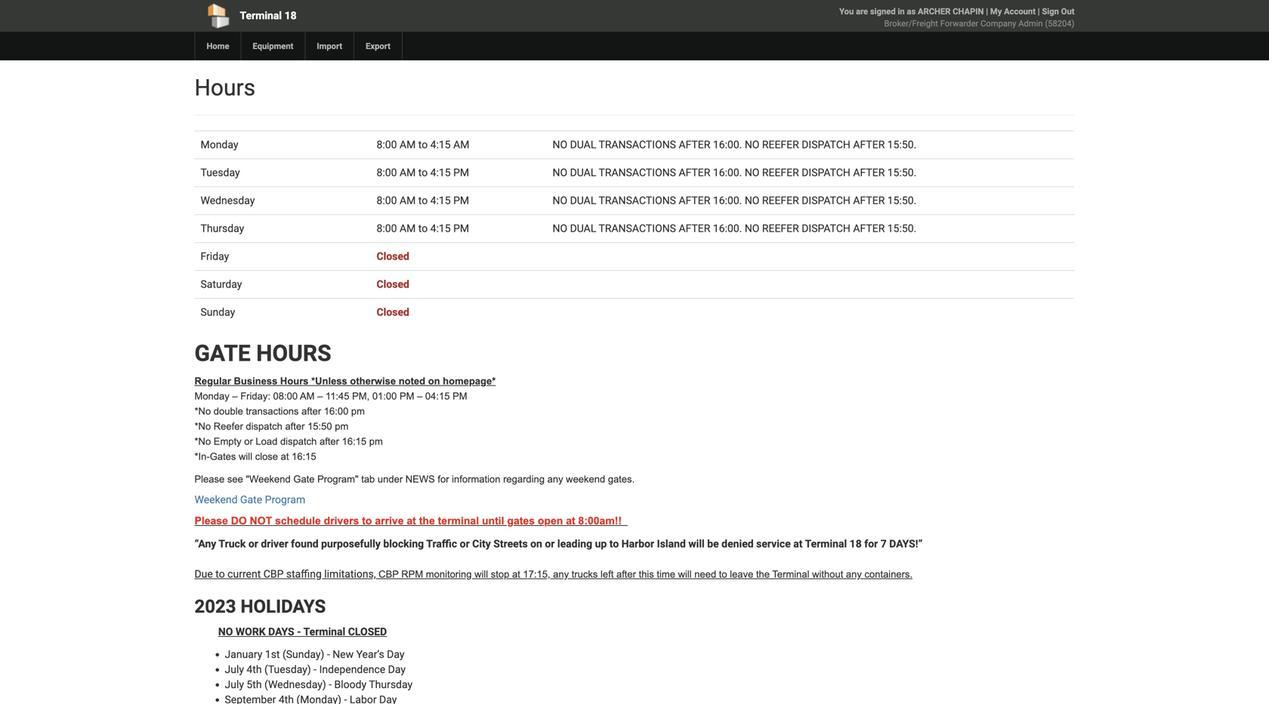 Task type: describe. For each thing, give the bounding box(es) containing it.
1 | from the left
[[986, 6, 988, 16]]

1st
[[265, 649, 280, 661]]

15:50. for monday
[[888, 139, 917, 151]]

dual for thursday
[[570, 223, 596, 235]]

closed
[[348, 626, 387, 639]]

terminal 18 link
[[195, 0, 548, 32]]

2 – from the left
[[317, 391, 323, 402]]

15:50. for wednesday
[[888, 195, 917, 207]]

weekend gate program
[[195, 494, 305, 507]]

1 horizontal spatial on
[[531, 538, 542, 551]]

1 vertical spatial pm
[[335, 421, 349, 433]]

hours
[[256, 340, 331, 367]]

or down open on the left bottom of page
[[545, 538, 555, 551]]

2 | from the left
[[1038, 6, 1040, 16]]

import link
[[305, 32, 354, 60]]

equipment
[[253, 41, 293, 51]]

days!"
[[890, 538, 923, 551]]

reefer for wednesday
[[762, 195, 799, 207]]

drivers
[[324, 516, 359, 527]]

17:15,
[[523, 569, 550, 581]]

due to current cbp staffing limitations, cbp rpm monitoring will stop at 17:15, any trucks left after this time will need to leave the terminal without any containers.
[[195, 568, 913, 581]]

2 *no from the top
[[195, 421, 211, 433]]

15:50. for tuesday
[[888, 167, 917, 179]]

you are signed in as archer chapin | my account | sign out broker/freight forwarder company admin (58204)
[[840, 6, 1075, 28]]

0 horizontal spatial hours
[[195, 74, 256, 101]]

export
[[366, 41, 391, 51]]

chapin
[[953, 6, 984, 16]]

after left 15:50 at the left bottom of the page
[[285, 421, 305, 433]]

city
[[472, 538, 491, 551]]

dispatch for wednesday
[[802, 195, 851, 207]]

need
[[695, 569, 716, 581]]

friday
[[201, 250, 229, 263]]

0 vertical spatial dispatch
[[246, 421, 282, 433]]

sign out link
[[1042, 6, 1075, 16]]

double
[[214, 406, 243, 417]]

please for please do not schedule drivers to arrive at the terminal until gates open at 8:00am!!
[[195, 516, 228, 527]]

16:00
[[324, 406, 349, 417]]

new
[[333, 649, 354, 661]]

blocking
[[383, 538, 424, 551]]

dispatch for thursday
[[802, 223, 851, 235]]

8:00 for wednesday
[[377, 195, 397, 207]]

program"
[[317, 474, 359, 485]]

purposefully
[[321, 538, 381, 551]]

streets
[[494, 538, 528, 551]]

saturday
[[201, 278, 242, 291]]

am for wednesday
[[400, 195, 416, 207]]

(sunday)
[[283, 649, 324, 661]]

home link
[[195, 32, 241, 60]]

terminal inside terminal 18 link
[[240, 9, 282, 22]]

1 – from the left
[[232, 391, 238, 402]]

weekend
[[195, 494, 238, 507]]

under
[[378, 474, 403, 485]]

dispatch for monday
[[802, 139, 851, 151]]

dual for tuesday
[[570, 167, 596, 179]]

gate hours
[[195, 340, 331, 367]]

transactions for monday
[[599, 139, 676, 151]]

monday inside regular business hours *unless otherwise noted on homepage* monday – friday: 08:00 am – 11:45 pm, 01:00 pm – 04:15 pm *no double transactions after 16:00 pm *no reefer dispatch after 15:50 pm *no empty or load dispatch after 16:15 pm *in-gates will close at 16:15
[[195, 391, 230, 402]]

1 vertical spatial day
[[388, 664, 406, 676]]

limitations,
[[324, 568, 376, 581]]

at right open on the left bottom of page
[[566, 516, 576, 527]]

16:00. for thursday
[[713, 223, 742, 235]]

transactions for thursday
[[599, 223, 676, 235]]

terminal 18
[[240, 9, 297, 22]]

truck
[[219, 538, 246, 551]]

friday:
[[240, 391, 270, 402]]

closed for friday
[[377, 250, 409, 263]]

current
[[228, 568, 261, 581]]

5th
[[247, 679, 262, 692]]

0 vertical spatial 16:15
[[342, 436, 367, 448]]

1 vertical spatial 18
[[850, 538, 862, 551]]

no dual transactions after 16:00.  no reefer dispatch after 15:50. for wednesday
[[553, 195, 917, 207]]

8:00 am to 4:15 pm for wednesday
[[377, 195, 469, 207]]

1 vertical spatial for
[[865, 538, 878, 551]]

pm,
[[352, 391, 370, 402]]

1 horizontal spatial pm
[[351, 406, 365, 417]]

tab
[[361, 474, 375, 485]]

schedule
[[275, 516, 321, 527]]

(tuesday)
[[264, 664, 311, 676]]

reefer for monday
[[762, 139, 799, 151]]

information
[[452, 474, 501, 485]]

after inside due to current cbp staffing limitations, cbp rpm monitoring will stop at 17:15, any trucks left after this time will need to leave the terminal without any containers.
[[617, 569, 636, 581]]

you
[[840, 6, 854, 16]]

8:00am!!
[[578, 516, 622, 527]]

archer
[[918, 6, 951, 16]]

any right without
[[846, 569, 862, 581]]

noted
[[399, 376, 425, 387]]

news
[[406, 474, 435, 485]]

containers.
[[865, 569, 913, 581]]

(wednesday)
[[264, 679, 326, 692]]

any left weekend
[[548, 474, 563, 485]]

time
[[657, 569, 676, 581]]

8:00 for monday
[[377, 139, 397, 151]]

reefer for thursday
[[762, 223, 799, 235]]

until
[[482, 516, 504, 527]]

dispatch for tuesday
[[802, 167, 851, 179]]

load
[[256, 436, 278, 448]]

will left be at right
[[689, 538, 705, 551]]

1 horizontal spatial gate
[[293, 474, 315, 485]]

wednesday
[[201, 195, 255, 207]]

8:00 am to 4:15 pm for tuesday
[[377, 167, 469, 179]]

driver
[[261, 538, 288, 551]]

regarding
[[503, 474, 545, 485]]

as
[[907, 6, 916, 16]]

company
[[981, 19, 1017, 28]]

0 horizontal spatial gate
[[240, 494, 262, 507]]

signed
[[870, 6, 896, 16]]

on inside regular business hours *unless otherwise noted on homepage* monday – friday: 08:00 am – 11:45 pm, 01:00 pm – 04:15 pm *no double transactions after 16:00 pm *no reefer dispatch after 15:50 pm *no empty or load dispatch after 16:15 pm *in-gates will close at 16:15
[[428, 376, 440, 387]]

are
[[856, 6, 868, 16]]

08:00
[[273, 391, 298, 402]]

4:15 for tuesday
[[430, 167, 451, 179]]

8:00 for thursday
[[377, 223, 397, 235]]

gates
[[507, 516, 535, 527]]

15:50. for thursday
[[888, 223, 917, 235]]

0 vertical spatial the
[[419, 516, 435, 527]]

4:15 for thursday
[[430, 223, 451, 235]]

harbor
[[622, 538, 654, 551]]

do
[[231, 516, 247, 527]]

transactions for tuesday
[[599, 167, 676, 179]]

close
[[255, 451, 278, 463]]

import
[[317, 41, 342, 51]]

pm for wednesday
[[453, 195, 469, 207]]

the inside due to current cbp staffing limitations, cbp rpm monitoring will stop at 17:15, any trucks left after this time will need to leave the terminal without any containers.
[[756, 569, 770, 581]]



Task type: vqa. For each thing, say whether or not it's contained in the screenshot.
'thursday' to the top
yes



Task type: locate. For each thing, give the bounding box(es) containing it.
pm down pm,
[[351, 406, 365, 417]]

– left 11:45
[[317, 391, 323, 402]]

0 vertical spatial closed
[[377, 250, 409, 263]]

– down noted
[[417, 391, 423, 402]]

4 no dual transactions after 16:00.  no reefer dispatch after 15:50. from the top
[[553, 223, 917, 235]]

0 horizontal spatial 16:15
[[292, 451, 316, 463]]

am for tuesday
[[400, 167, 416, 179]]

3 closed from the top
[[377, 306, 409, 319]]

1 vertical spatial the
[[756, 569, 770, 581]]

1 horizontal spatial |
[[1038, 6, 1040, 16]]

0 vertical spatial thursday
[[201, 223, 244, 235]]

reefer for tuesday
[[762, 167, 799, 179]]

pm for tuesday
[[453, 167, 469, 179]]

account
[[1004, 6, 1036, 16]]

hours
[[195, 74, 256, 101], [280, 376, 309, 387]]

0 vertical spatial hours
[[195, 74, 256, 101]]

2 8:00 am to 4:15 pm from the top
[[377, 195, 469, 207]]

2 vertical spatial *no
[[195, 436, 211, 448]]

"any
[[195, 538, 216, 551]]

8:00
[[377, 139, 397, 151], [377, 167, 397, 179], [377, 195, 397, 207], [377, 223, 397, 235]]

no dual transactions after 16:00.  no reefer dispatch after 15:50. for monday
[[553, 139, 917, 151]]

18 up equipment
[[285, 9, 297, 22]]

pm
[[351, 406, 365, 417], [335, 421, 349, 433], [369, 436, 383, 448]]

1 vertical spatial 8:00 am to 4:15 pm
[[377, 195, 469, 207]]

15:50
[[308, 421, 332, 433]]

1 vertical spatial on
[[531, 538, 542, 551]]

2 closed from the top
[[377, 278, 409, 291]]

not
[[250, 516, 272, 527]]

3 transactions from the top
[[599, 195, 676, 207]]

2 no dual transactions after 16:00.  no reefer dispatch after 15:50. from the top
[[553, 167, 917, 179]]

2 15:50. from the top
[[888, 167, 917, 179]]

business
[[234, 376, 278, 387]]

in
[[898, 6, 905, 16]]

1 *no from the top
[[195, 406, 211, 417]]

gate up "program"
[[293, 474, 315, 485]]

2 4:15 from the top
[[430, 167, 451, 179]]

cbp left rpm
[[379, 569, 399, 581]]

thursday down "year's" on the left of the page
[[369, 679, 413, 692]]

3 15:50. from the top
[[888, 195, 917, 207]]

0 horizontal spatial cbp
[[264, 568, 284, 581]]

2 horizontal spatial –
[[417, 391, 423, 402]]

3 16:00. from the top
[[713, 195, 742, 207]]

weekend gate program link
[[195, 494, 305, 507]]

denied
[[722, 538, 754, 551]]

0 vertical spatial please
[[195, 474, 225, 485]]

8:00 am to 4:15 pm
[[377, 167, 469, 179], [377, 195, 469, 207], [377, 223, 469, 235]]

01:00
[[372, 391, 397, 402]]

8:00 for tuesday
[[377, 167, 397, 179]]

1 vertical spatial please
[[195, 516, 228, 527]]

*unless
[[311, 376, 347, 387]]

otherwise
[[350, 376, 396, 387]]

on right streets
[[531, 538, 542, 551]]

0 vertical spatial monday
[[201, 139, 238, 151]]

reefer
[[762, 139, 799, 151], [762, 167, 799, 179], [762, 195, 799, 207], [762, 223, 799, 235]]

1 vertical spatial july
[[225, 679, 244, 692]]

the up traffic
[[419, 516, 435, 527]]

3 8:00 am to 4:15 pm from the top
[[377, 223, 469, 235]]

no dual transactions after 16:00.  no reefer dispatch after 15:50. for thursday
[[553, 223, 917, 235]]

at right service
[[794, 538, 803, 551]]

1 dispatch from the top
[[802, 139, 851, 151]]

cbp inside due to current cbp staffing limitations, cbp rpm monitoring will stop at 17:15, any trucks left after this time will need to leave the terminal without any containers.
[[379, 569, 399, 581]]

1 horizontal spatial thursday
[[369, 679, 413, 692]]

2023 holidays
[[195, 596, 326, 618]]

3 – from the left
[[417, 391, 423, 402]]

after up 15:50 at the left bottom of the page
[[302, 406, 321, 417]]

0 vertical spatial *no
[[195, 406, 211, 417]]

july left 5th
[[225, 679, 244, 692]]

tuesday
[[201, 167, 240, 179]]

be
[[707, 538, 719, 551]]

2 16:00. from the top
[[713, 167, 742, 179]]

1 july from the top
[[225, 664, 244, 676]]

on up "04:15"
[[428, 376, 440, 387]]

0 horizontal spatial on
[[428, 376, 440, 387]]

home
[[207, 41, 229, 51]]

day right independence
[[388, 664, 406, 676]]

gate
[[195, 340, 251, 367]]

1 horizontal spatial 16:15
[[342, 436, 367, 448]]

closed for saturday
[[377, 278, 409, 291]]

am inside regular business hours *unless otherwise noted on homepage* monday – friday: 08:00 am – 11:45 pm, 01:00 pm – 04:15 pm *no double transactions after 16:00 pm *no reefer dispatch after 15:50 pm *no empty or load dispatch after 16:15 pm *in-gates will close at 16:15
[[300, 391, 315, 402]]

holidays
[[241, 596, 326, 618]]

4th
[[247, 664, 262, 676]]

04:15
[[425, 391, 450, 402]]

gate up the not
[[240, 494, 262, 507]]

regular
[[195, 376, 231, 387]]

cbp right current at the bottom
[[264, 568, 284, 581]]

dual for monday
[[570, 139, 596, 151]]

*no left reefer
[[195, 421, 211, 433]]

transactions
[[246, 406, 299, 417]]

16:00. for wednesday
[[713, 195, 742, 207]]

2 horizontal spatial pm
[[369, 436, 383, 448]]

11:45
[[326, 391, 349, 402]]

am for thursday
[[400, 223, 416, 235]]

will left close
[[239, 451, 252, 463]]

empty
[[214, 436, 242, 448]]

1 vertical spatial thursday
[[369, 679, 413, 692]]

2 dual from the top
[[570, 167, 596, 179]]

*no left double
[[195, 406, 211, 417]]

on
[[428, 376, 440, 387], [531, 538, 542, 551]]

4 dual from the top
[[570, 223, 596, 235]]

2 vertical spatial 8:00 am to 4:15 pm
[[377, 223, 469, 235]]

1 please from the top
[[195, 474, 225, 485]]

0 vertical spatial 18
[[285, 9, 297, 22]]

day right "year's" on the left of the page
[[387, 649, 405, 661]]

gates.
[[608, 474, 635, 485]]

3 dispatch from the top
[[802, 195, 851, 207]]

monitoring
[[426, 569, 472, 581]]

0 vertical spatial july
[[225, 664, 244, 676]]

2023
[[195, 596, 236, 618]]

3 no dual transactions after 16:00.  no reefer dispatch after 15:50. from the top
[[553, 195, 917, 207]]

am for monday
[[400, 139, 416, 151]]

15:50.
[[888, 139, 917, 151], [888, 167, 917, 179], [888, 195, 917, 207], [888, 223, 917, 235]]

1 horizontal spatial for
[[865, 538, 878, 551]]

0 vertical spatial pm
[[351, 406, 365, 417]]

0 horizontal spatial –
[[232, 391, 238, 402]]

closed for sunday
[[377, 306, 409, 319]]

1 vertical spatial gate
[[240, 494, 262, 507]]

1 horizontal spatial hours
[[280, 376, 309, 387]]

| left my
[[986, 6, 988, 16]]

terminal
[[438, 516, 479, 527]]

at inside regular business hours *unless otherwise noted on homepage* monday – friday: 08:00 am – 11:45 pm, 01:00 pm – 04:15 pm *no double transactions after 16:00 pm *no reefer dispatch after 15:50 pm *no empty or load dispatch after 16:15 pm *in-gates will close at 16:15
[[281, 451, 289, 463]]

staffing
[[286, 568, 322, 581]]

0 horizontal spatial pm
[[335, 421, 349, 433]]

or right truck
[[248, 538, 258, 551]]

pm
[[453, 167, 469, 179], [453, 195, 469, 207], [453, 223, 469, 235], [400, 391, 414, 402], [453, 391, 467, 402]]

any left trucks
[[553, 569, 569, 581]]

pm down 16:00
[[335, 421, 349, 433]]

admin
[[1019, 19, 1043, 28]]

after down 15:50 at the left bottom of the page
[[320, 436, 339, 448]]

3 *no from the top
[[195, 436, 211, 448]]

1 closed from the top
[[377, 250, 409, 263]]

program
[[265, 494, 305, 507]]

terminal inside due to current cbp staffing limitations, cbp rpm monitoring will stop at 17:15, any trucks left after this time will need to leave the terminal without any containers.
[[773, 569, 810, 581]]

or inside regular business hours *unless otherwise noted on homepage* monday – friday: 08:00 am – 11:45 pm, 01:00 pm – 04:15 pm *no double transactions after 16:00 pm *no reefer dispatch after 15:50 pm *no empty or load dispatch after 16:15 pm *in-gates will close at 16:15
[[244, 436, 253, 448]]

monday up tuesday
[[201, 139, 238, 151]]

will right time
[[678, 569, 692, 581]]

1 horizontal spatial –
[[317, 391, 323, 402]]

1 16:00. from the top
[[713, 139, 742, 151]]

or
[[244, 436, 253, 448], [248, 538, 258, 551], [460, 538, 470, 551], [545, 538, 555, 551]]

4:15 for monday
[[430, 139, 451, 151]]

0 horizontal spatial for
[[438, 474, 449, 485]]

4 dispatch from the top
[[802, 223, 851, 235]]

0 vertical spatial for
[[438, 474, 449, 485]]

3 reefer from the top
[[762, 195, 799, 207]]

no dual transactions after 16:00.  no reefer dispatch after 15:50. for tuesday
[[553, 167, 917, 179]]

4 reefer from the top
[[762, 223, 799, 235]]

please
[[195, 474, 225, 485], [195, 516, 228, 527]]

1 4:15 from the top
[[430, 139, 451, 151]]

1 8:00 am to 4:15 pm from the top
[[377, 167, 469, 179]]

thursday inside january 1st (sunday) - new year's day july 4th (tuesday) - independence day july 5th (wednesday) - bloody thursday
[[369, 679, 413, 692]]

at inside due to current cbp staffing limitations, cbp rpm monitoring will stop at 17:15, any trucks left after this time will need to leave the terminal without any containers.
[[512, 569, 520, 581]]

1 vertical spatial monday
[[195, 391, 230, 402]]

2 reefer from the top
[[762, 167, 799, 179]]

bloody
[[334, 679, 367, 692]]

3 4:15 from the top
[[430, 195, 451, 207]]

pm up the tab
[[369, 436, 383, 448]]

my
[[991, 6, 1002, 16]]

please do not schedule drivers to arrive at the terminal until gates open at 8:00am!!
[[195, 516, 628, 527]]

for left 7
[[865, 538, 878, 551]]

thursday
[[201, 223, 244, 235], [369, 679, 413, 692]]

terminal up equipment link at top
[[240, 9, 282, 22]]

2 dispatch from the top
[[802, 167, 851, 179]]

left
[[601, 569, 614, 581]]

8:00 am to 4:15 am
[[377, 139, 470, 151]]

reefer
[[214, 421, 243, 433]]

am
[[400, 139, 416, 151], [453, 139, 470, 151], [400, 167, 416, 179], [400, 195, 416, 207], [400, 223, 416, 235], [300, 391, 315, 402]]

broker/freight
[[884, 19, 938, 28]]

4 4:15 from the top
[[430, 223, 451, 235]]

this
[[639, 569, 654, 581]]

0 vertical spatial 8:00 am to 4:15 pm
[[377, 167, 469, 179]]

2 transactions from the top
[[599, 167, 676, 179]]

1 transactions from the top
[[599, 139, 676, 151]]

hours up 08:00
[[280, 376, 309, 387]]

2 please from the top
[[195, 516, 228, 527]]

"weekend
[[246, 474, 291, 485]]

hours down the home
[[195, 74, 256, 101]]

equipment link
[[241, 32, 305, 60]]

– up double
[[232, 391, 238, 402]]

0 horizontal spatial thursday
[[201, 223, 244, 235]]

after
[[679, 139, 711, 151], [853, 139, 885, 151], [679, 167, 711, 179], [853, 167, 885, 179], [679, 195, 711, 207], [853, 195, 885, 207], [679, 223, 711, 235], [853, 223, 885, 235]]

regular business hours *unless otherwise noted on homepage* monday – friday: 08:00 am – 11:45 pm, 01:00 pm – 04:15 pm *no double transactions after 16:00 pm *no reefer dispatch after 15:50 pm *no empty or load dispatch after 16:15 pm *in-gates will close at 16:15
[[195, 376, 496, 463]]

rpm
[[401, 569, 423, 581]]

year's
[[356, 649, 384, 661]]

island
[[657, 538, 686, 551]]

2 8:00 from the top
[[377, 167, 397, 179]]

to inside due to current cbp staffing limitations, cbp rpm monitoring will stop at 17:15, any trucks left after this time will need to leave the terminal without any containers.
[[719, 569, 727, 581]]

the
[[419, 516, 435, 527], [756, 569, 770, 581]]

16:00. for monday
[[713, 139, 742, 151]]

"any truck or driver found purposefully blocking traffic or city streets on or leading up to harbor island will be denied service at terminal 18 for 7 days!"
[[195, 538, 923, 551]]

2 vertical spatial closed
[[377, 306, 409, 319]]

1 no dual transactions after 16:00.  no reefer dispatch after 15:50. from the top
[[553, 139, 917, 151]]

dual for wednesday
[[570, 195, 596, 207]]

trucks
[[572, 569, 598, 581]]

4 15:50. from the top
[[888, 223, 917, 235]]

16:15 down 16:00
[[342, 436, 367, 448]]

| left "sign" on the right top of page
[[1038, 6, 1040, 16]]

leave
[[730, 569, 754, 581]]

days
[[268, 626, 294, 639]]

monday down regular
[[195, 391, 230, 402]]

4 transactions from the top
[[599, 223, 676, 235]]

or left "city"
[[460, 538, 470, 551]]

pm for thursday
[[453, 223, 469, 235]]

3 8:00 from the top
[[377, 195, 397, 207]]

terminal up new
[[303, 626, 345, 639]]

will left the stop
[[475, 569, 488, 581]]

3 dual from the top
[[570, 195, 596, 207]]

1 vertical spatial dispatch
[[280, 436, 317, 448]]

will inside regular business hours *unless otherwise noted on homepage* monday – friday: 08:00 am – 11:45 pm, 01:00 pm – 04:15 pm *no double transactions after 16:00 pm *no reefer dispatch after 15:50 pm *no empty or load dispatch after 16:15 pm *in-gates will close at 16:15
[[239, 451, 252, 463]]

at right close
[[281, 451, 289, 463]]

0 vertical spatial gate
[[293, 474, 315, 485]]

1 vertical spatial *no
[[195, 421, 211, 433]]

at right arrive at the left of the page
[[407, 516, 416, 527]]

-
[[297, 626, 301, 639], [327, 649, 330, 661], [314, 664, 317, 676], [329, 679, 332, 692]]

0 horizontal spatial 18
[[285, 9, 297, 22]]

- left new
[[327, 649, 330, 661]]

terminal up without
[[805, 538, 847, 551]]

terminal down service
[[773, 569, 810, 581]]

my account link
[[991, 6, 1036, 16]]

4 8:00 from the top
[[377, 223, 397, 235]]

18
[[285, 9, 297, 22], [850, 538, 862, 551]]

traffic
[[426, 538, 457, 551]]

8:00 am to 4:15 pm for thursday
[[377, 223, 469, 235]]

sign
[[1042, 6, 1059, 16]]

1 vertical spatial closed
[[377, 278, 409, 291]]

dispatch down 15:50 at the left bottom of the page
[[280, 436, 317, 448]]

(58204)
[[1045, 19, 1075, 28]]

or left load
[[244, 436, 253, 448]]

please down weekend
[[195, 516, 228, 527]]

for right news
[[438, 474, 449, 485]]

please up weekend
[[195, 474, 225, 485]]

16:15
[[342, 436, 367, 448], [292, 451, 316, 463]]

1 horizontal spatial cbp
[[379, 569, 399, 581]]

out
[[1061, 6, 1075, 16]]

transactions for wednesday
[[599, 195, 676, 207]]

hours inside regular business hours *unless otherwise noted on homepage* monday – friday: 08:00 am – 11:45 pm, 01:00 pm – 04:15 pm *no double transactions after 16:00 pm *no reefer dispatch after 15:50 pm *no empty or load dispatch after 16:15 pm *in-gates will close at 16:15
[[280, 376, 309, 387]]

1 15:50. from the top
[[888, 139, 917, 151]]

0 horizontal spatial the
[[419, 516, 435, 527]]

homepage*
[[443, 376, 496, 387]]

18 left 7
[[850, 538, 862, 551]]

0 vertical spatial on
[[428, 376, 440, 387]]

1 vertical spatial 16:15
[[292, 451, 316, 463]]

- left bloody
[[329, 679, 332, 692]]

dispatch up load
[[246, 421, 282, 433]]

january
[[225, 649, 262, 661]]

*no
[[195, 406, 211, 417], [195, 421, 211, 433], [195, 436, 211, 448]]

thursday down wednesday
[[201, 223, 244, 235]]

4:15 for wednesday
[[430, 195, 451, 207]]

1 vertical spatial hours
[[280, 376, 309, 387]]

please for please see "weekend gate program" tab under news for information regarding any weekend gates.
[[195, 474, 225, 485]]

4 16:00. from the top
[[713, 223, 742, 235]]

dual
[[570, 139, 596, 151], [570, 167, 596, 179], [570, 195, 596, 207], [570, 223, 596, 235]]

the right leave
[[756, 569, 770, 581]]

16:15 down 15:50 at the left bottom of the page
[[292, 451, 316, 463]]

after right left
[[617, 569, 636, 581]]

1 reefer from the top
[[762, 139, 799, 151]]

- down (sunday)
[[314, 664, 317, 676]]

january 1st (sunday) - new year's day july 4th (tuesday) - independence day july 5th (wednesday) - bloody thursday
[[225, 649, 413, 692]]

at right the stop
[[512, 569, 520, 581]]

2 july from the top
[[225, 679, 244, 692]]

*no up *in- on the left bottom of page
[[195, 436, 211, 448]]

july down january
[[225, 664, 244, 676]]

closed
[[377, 250, 409, 263], [377, 278, 409, 291], [377, 306, 409, 319]]

16:00. for tuesday
[[713, 167, 742, 179]]

1 horizontal spatial the
[[756, 569, 770, 581]]

found
[[291, 538, 319, 551]]

weekend
[[566, 474, 605, 485]]

1 horizontal spatial 18
[[850, 538, 862, 551]]

1 dual from the top
[[570, 139, 596, 151]]

0 vertical spatial day
[[387, 649, 405, 661]]

0 horizontal spatial |
[[986, 6, 988, 16]]

1 8:00 from the top
[[377, 139, 397, 151]]

see
[[227, 474, 243, 485]]

no dual transactions after 16:00.  no reefer dispatch after 15:50.
[[553, 139, 917, 151], [553, 167, 917, 179], [553, 195, 917, 207], [553, 223, 917, 235]]

- right days
[[297, 626, 301, 639]]

2 vertical spatial pm
[[369, 436, 383, 448]]



